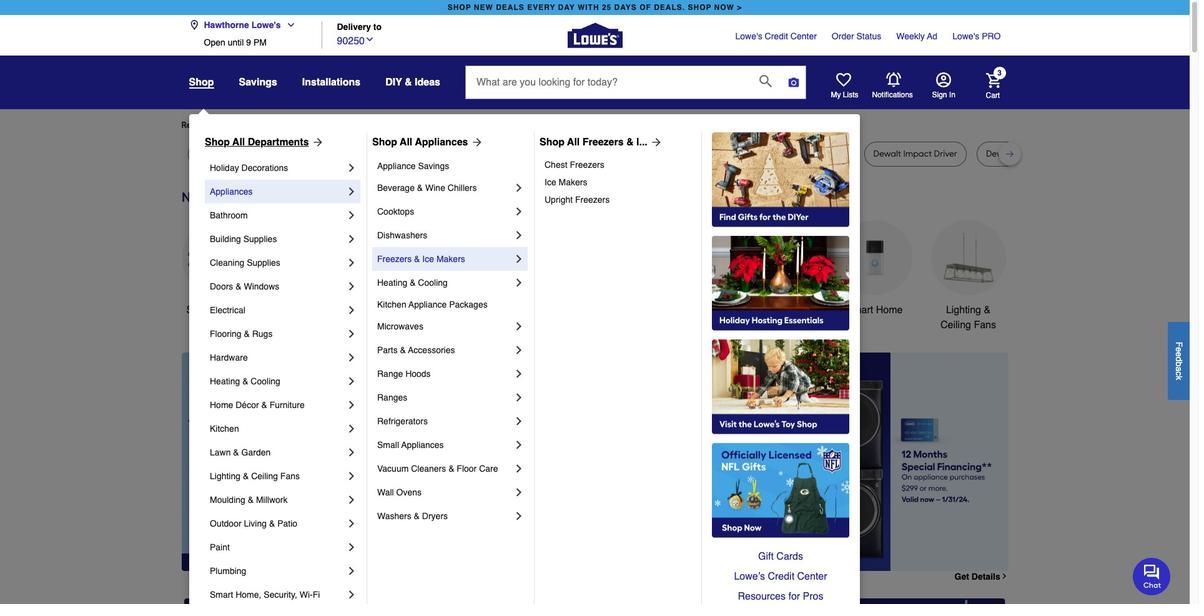 Task type: vqa. For each thing, say whether or not it's contained in the screenshot.
The Upright Freezers
yes



Task type: locate. For each thing, give the bounding box(es) containing it.
0 vertical spatial smart
[[847, 305, 873, 316]]

1 tools from the left
[[395, 305, 418, 316]]

e up b
[[1174, 352, 1184, 357]]

0 vertical spatial lighting & ceiling fans
[[941, 305, 996, 331]]

lowe's up pm
[[252, 20, 281, 30]]

driver up chest on the left
[[528, 149, 552, 159]]

1 vertical spatial credit
[[768, 572, 795, 583]]

0 horizontal spatial shop
[[448, 3, 471, 12]]

shop left electrical
[[186, 305, 210, 316]]

center inside lowe's credit center link
[[797, 572, 827, 583]]

visit the lowe's toy shop. image
[[712, 340, 849, 435]]

small appliances
[[377, 440, 444, 450]]

0 horizontal spatial heating & cooling
[[210, 377, 280, 387]]

3 impact from the left
[[903, 149, 932, 159]]

freezers inside freezers & ice makers link
[[377, 254, 412, 264]]

lowe's home improvement logo image
[[567, 8, 622, 63]]

2 set from the left
[[622, 149, 635, 159]]

heating & cooling link up furniture
[[210, 370, 345, 393]]

0 horizontal spatial arrow right image
[[468, 136, 483, 149]]

0 vertical spatial lighting
[[946, 305, 981, 316]]

90250 button
[[337, 32, 375, 48]]

0 vertical spatial decorations
[[241, 163, 288, 173]]

freezers down shop all freezers & i...
[[570, 160, 604, 170]]

0 vertical spatial center
[[791, 31, 817, 41]]

appliance up microwaves "link"
[[409, 300, 447, 310]]

shop down open
[[189, 77, 214, 88]]

supplies up "cleaning supplies"
[[243, 234, 277, 244]]

2 horizontal spatial impact
[[903, 149, 932, 159]]

arrow right image
[[468, 136, 483, 149], [648, 136, 663, 149], [985, 462, 998, 475]]

building supplies
[[210, 234, 277, 244]]

3 bit from the left
[[554, 149, 564, 159]]

tools inside outdoor tools & equipment
[[690, 305, 714, 316]]

bit for dewalt drill bit set
[[1033, 149, 1043, 159]]

0 horizontal spatial lowe's
[[252, 20, 281, 30]]

chevron right image for the home décor & furniture link
[[345, 399, 358, 412]]

2 impact from the left
[[791, 149, 819, 159]]

2 shop from the left
[[372, 137, 397, 148]]

for left pros
[[789, 591, 800, 603]]

makers down chest freezers
[[559, 177, 587, 187]]

chevron right image for doors & windows
[[345, 280, 358, 293]]

1 horizontal spatial shop
[[688, 3, 712, 12]]

1 vertical spatial makers
[[437, 254, 465, 264]]

supplies for building supplies
[[243, 234, 277, 244]]

1 horizontal spatial driver
[[821, 149, 845, 159]]

makers down dishwashers link
[[437, 254, 465, 264]]

heating & cooling
[[377, 278, 448, 288], [210, 377, 280, 387]]

credit
[[765, 31, 788, 41], [768, 572, 795, 583]]

searches
[[243, 120, 280, 131]]

1 shop from the left
[[205, 137, 230, 148]]

dewalt drill
[[717, 149, 762, 159]]

0 horizontal spatial bathroom
[[210, 210, 248, 220]]

vacuum cleaners & floor care
[[377, 464, 498, 474]]

all inside "shop all appliances" link
[[400, 137, 412, 148]]

lowe's pro link
[[953, 30, 1001, 42]]

tools up microwaves
[[395, 305, 418, 316]]

holiday hosting essentials. image
[[712, 236, 849, 331]]

chevron right image for outdoor living & patio link
[[345, 518, 358, 530]]

2 e from the top
[[1174, 352, 1184, 357]]

& inside "link"
[[248, 495, 254, 505]]

0 vertical spatial outdoor
[[652, 305, 688, 316]]

microwaves
[[377, 322, 423, 332]]

delivery
[[337, 22, 371, 32]]

lowe's for lowe's credit center
[[735, 31, 762, 41]]

e up d
[[1174, 347, 1184, 352]]

kitchen for kitchen appliance packages
[[377, 300, 406, 310]]

chevron right image for kitchen
[[345, 423, 358, 435]]

appliance savings
[[377, 161, 449, 171]]

new
[[474, 3, 493, 12]]

1 vertical spatial center
[[797, 572, 827, 583]]

vacuum cleaners & floor care link
[[377, 457, 513, 481]]

credit up search image
[[765, 31, 788, 41]]

cooling
[[418, 278, 448, 288], [251, 377, 280, 387]]

you
[[295, 120, 310, 131], [406, 120, 421, 131]]

1 horizontal spatial kitchen
[[377, 300, 406, 310]]

departments
[[248, 137, 309, 148]]

bit for dewalt drill bit
[[375, 149, 385, 159]]

flooring & rugs
[[210, 329, 273, 339]]

holiday
[[210, 163, 239, 173]]

1 horizontal spatial ceiling
[[941, 320, 971, 331]]

shop
[[205, 137, 230, 148], [372, 137, 397, 148], [540, 137, 565, 148]]

rugs
[[252, 329, 273, 339]]

1 horizontal spatial arrow right image
[[648, 136, 663, 149]]

dishwashers link
[[377, 224, 513, 247]]

dishwashers
[[377, 230, 427, 240]]

ice down dishwashers link
[[422, 254, 434, 264]]

0 horizontal spatial kitchen
[[210, 424, 239, 434]]

9
[[246, 37, 251, 47]]

get up to 2 free select tools or batteries when you buy 1 with select purchases. image
[[184, 599, 445, 605]]

plumbing
[[210, 567, 246, 577]]

chevron right image for flooring & rugs
[[345, 328, 358, 340]]

0 horizontal spatial ice
[[422, 254, 434, 264]]

days
[[614, 3, 637, 12]]

d
[[1174, 357, 1184, 362]]

dewalt
[[197, 149, 225, 159], [254, 149, 281, 159], [328, 149, 356, 159], [414, 149, 442, 159], [717, 149, 745, 159], [874, 149, 901, 159], [986, 149, 1014, 159]]

parts & accessories link
[[377, 339, 513, 362]]

1 you from the left
[[295, 120, 310, 131]]

0 vertical spatial bathroom
[[210, 210, 248, 220]]

5 dewalt from the left
[[717, 149, 745, 159]]

appliances up arrow left image
[[401, 440, 444, 450]]

chevron right image for ranges
[[513, 392, 525, 404]]

shop up chest on the left
[[540, 137, 565, 148]]

lighting & ceiling fans link
[[931, 220, 1006, 333], [210, 465, 345, 488]]

5 bit from the left
[[1033, 149, 1043, 159]]

recommended searches for you
[[181, 120, 310, 131]]

1 horizontal spatial set
[[622, 149, 635, 159]]

k
[[1174, 376, 1184, 380]]

paint
[[210, 543, 230, 553]]

0 horizontal spatial savings
[[239, 77, 277, 88]]

0 horizontal spatial impact
[[498, 149, 526, 159]]

driver for impact driver
[[821, 149, 845, 159]]

arrow left image
[[414, 462, 426, 475]]

1 vertical spatial heating & cooling link
[[210, 370, 345, 393]]

upright freezers link
[[545, 191, 693, 209]]

credit inside lowe's credit center link
[[765, 31, 788, 41]]

6 dewalt from the left
[[874, 149, 901, 159]]

c
[[1174, 372, 1184, 376]]

chevron right image
[[513, 182, 525, 194], [345, 186, 358, 198], [513, 205, 525, 218], [513, 253, 525, 265], [345, 280, 358, 293], [513, 320, 525, 333], [345, 328, 358, 340], [513, 344, 525, 357], [345, 352, 358, 364], [513, 392, 525, 404], [513, 415, 525, 428], [345, 423, 358, 435], [513, 439, 525, 452], [345, 470, 358, 483], [513, 487, 525, 499], [345, 494, 358, 507], [513, 510, 525, 523], [345, 565, 358, 578]]

freezers & ice makers
[[377, 254, 465, 264]]

heating
[[377, 278, 407, 288], [210, 377, 240, 387]]

1 horizontal spatial lowe's
[[735, 31, 762, 41]]

credit inside lowe's credit center link
[[768, 572, 795, 583]]

0 vertical spatial supplies
[[243, 234, 277, 244]]

1 vertical spatial ice
[[422, 254, 434, 264]]

chevron right image for microwaves
[[513, 320, 525, 333]]

chevron right image for refrigerators
[[513, 415, 525, 428]]

ovens
[[396, 488, 422, 498]]

3 drill from the left
[[747, 149, 762, 159]]

0 horizontal spatial shop
[[205, 137, 230, 148]]

1 vertical spatial ceiling
[[251, 472, 278, 482]]

set for drill bit set
[[622, 149, 635, 159]]

center for lowe's credit center
[[791, 31, 817, 41]]

0 horizontal spatial cooling
[[251, 377, 280, 387]]

1 horizontal spatial bathroom link
[[744, 220, 819, 318]]

1 vertical spatial kitchen
[[210, 424, 239, 434]]

chevron right image for freezers & ice makers
[[513, 253, 525, 265]]

all for appliances
[[400, 137, 412, 148]]

0 horizontal spatial outdoor
[[210, 519, 241, 529]]

1 vertical spatial smart
[[210, 590, 233, 600]]

shop all deals
[[186, 305, 251, 316]]

3 set from the left
[[1045, 149, 1058, 159]]

appliances down holiday at the left top
[[210, 187, 253, 197]]

2 bit from the left
[[444, 149, 454, 159]]

shop for shop all deals
[[186, 305, 210, 316]]

chevron down image
[[365, 34, 375, 44]]

kitchen inside kitchen appliance packages link
[[377, 300, 406, 310]]

shop inside "link"
[[205, 137, 230, 148]]

appliance
[[377, 161, 416, 171], [409, 300, 447, 310]]

0 vertical spatial ice
[[545, 177, 556, 187]]

0 horizontal spatial decorations
[[241, 163, 288, 173]]

lowe's home improvement lists image
[[836, 72, 851, 87]]

suggestions
[[342, 120, 391, 131]]

appliance up beverage
[[377, 161, 416, 171]]

you up shop all appliances
[[406, 120, 421, 131]]

lowe's left "pro"
[[953, 31, 980, 41]]

tool
[[283, 149, 300, 159]]

diy & ideas button
[[386, 71, 440, 94]]

1 horizontal spatial decorations
[[473, 320, 527, 331]]

parts
[[377, 345, 398, 355]]

cooling up the home décor & furniture
[[251, 377, 280, 387]]

center up pros
[[797, 572, 827, 583]]

outdoor down moulding
[[210, 519, 241, 529]]

1 vertical spatial bathroom
[[759, 305, 803, 316]]

for for searches
[[282, 120, 293, 131]]

0 horizontal spatial you
[[295, 120, 310, 131]]

supplies inside building supplies link
[[243, 234, 277, 244]]

1 vertical spatial appliance
[[409, 300, 447, 310]]

shop for shop all departments
[[205, 137, 230, 148]]

outdoor living & patio link
[[210, 512, 345, 536]]

makers inside freezers & ice makers link
[[437, 254, 465, 264]]

kitchen up "lawn"
[[210, 424, 239, 434]]

& inside outdoor tools & equipment
[[716, 305, 723, 316]]

1 vertical spatial decorations
[[473, 320, 527, 331]]

0 vertical spatial credit
[[765, 31, 788, 41]]

7 dewalt from the left
[[986, 149, 1014, 159]]

lists
[[843, 91, 859, 99]]

chevron right image for bathroom link to the left
[[345, 209, 358, 222]]

chillers
[[448, 183, 477, 193]]

wi-
[[300, 590, 313, 600]]

for up departments
[[282, 120, 293, 131]]

deals.
[[654, 3, 685, 12]]

1 horizontal spatial tools
[[690, 305, 714, 316]]

freezers down dishwashers
[[377, 254, 412, 264]]

0 vertical spatial cooling
[[418, 278, 448, 288]]

1 set from the left
[[456, 149, 469, 159]]

0 vertical spatial ceiling
[[941, 320, 971, 331]]

moulding & millwork
[[210, 495, 288, 505]]

outdoor living & patio
[[210, 519, 297, 529]]

tools link
[[369, 220, 444, 318]]

1 vertical spatial lighting
[[210, 472, 240, 482]]

lowe's pro
[[953, 31, 1001, 41]]

outdoor tools & equipment
[[652, 305, 723, 331]]

shop all appliances
[[372, 137, 468, 148]]

1 horizontal spatial impact
[[791, 149, 819, 159]]

0 horizontal spatial smart
[[210, 590, 233, 600]]

1 horizontal spatial outdoor
[[652, 305, 688, 316]]

0 vertical spatial heating & cooling
[[377, 278, 448, 288]]

chevron right image for 'electrical' link
[[345, 304, 358, 317]]

1 horizontal spatial fans
[[974, 320, 996, 331]]

appliances up dewalt bit set
[[415, 137, 468, 148]]

arrow right image for shop all freezers & i...
[[648, 136, 663, 149]]

all left deals
[[212, 305, 223, 316]]

2 horizontal spatial lowe's
[[953, 31, 980, 41]]

cleaning supplies
[[210, 258, 280, 268]]

0 vertical spatial makers
[[559, 177, 587, 187]]

washers
[[377, 512, 411, 522]]

1 vertical spatial lighting & ceiling fans
[[210, 472, 300, 482]]

1 horizontal spatial shop
[[372, 137, 397, 148]]

holiday decorations link
[[210, 156, 345, 180]]

supplies up the windows
[[247, 258, 280, 268]]

None search field
[[465, 66, 806, 111]]

credit for lowe's
[[768, 572, 795, 583]]

resources for pros link
[[712, 587, 849, 605]]

arrow right image inside "shop all appliances" link
[[468, 136, 483, 149]]

location image
[[189, 20, 199, 30]]

0 vertical spatial heating & cooling link
[[377, 271, 513, 295]]

0 vertical spatial home
[[876, 305, 903, 316]]

all down recommended searches for you
[[232, 137, 245, 148]]

chevron right image for parts & accessories
[[513, 344, 525, 357]]

1 vertical spatial outdoor
[[210, 519, 241, 529]]

1 drill from the left
[[358, 149, 373, 159]]

chevron right image for moulding & millwork
[[345, 494, 358, 507]]

1 vertical spatial heating
[[210, 377, 240, 387]]

scroll to item #4 image
[[735, 549, 765, 554]]

all inside shop all freezers & i... link
[[567, 137, 580, 148]]

cooktops link
[[377, 200, 513, 224]]

outdoor inside outdoor tools & equipment
[[652, 305, 688, 316]]

outdoor
[[652, 305, 688, 316], [210, 519, 241, 529]]

more
[[320, 120, 340, 131]]

supplies for cleaning supplies
[[247, 258, 280, 268]]

1 horizontal spatial ice
[[545, 177, 556, 187]]

ice down chest on the left
[[545, 177, 556, 187]]

0 horizontal spatial lighting & ceiling fans
[[210, 472, 300, 482]]

1 horizontal spatial savings
[[418, 161, 449, 171]]

outdoor up the equipment
[[652, 305, 688, 316]]

chevron right image for beverage & wine chillers
[[513, 182, 525, 194]]

smart home link
[[837, 220, 912, 318]]

installations
[[302, 77, 361, 88]]

0 horizontal spatial ceiling
[[251, 472, 278, 482]]

3 dewalt from the left
[[328, 149, 356, 159]]

0 vertical spatial heating
[[377, 278, 407, 288]]

you for recommended searches for you
[[295, 120, 310, 131]]

kitchen for kitchen
[[210, 424, 239, 434]]

center left order
[[791, 31, 817, 41]]

shop left the 'now'
[[688, 3, 712, 12]]

smart home
[[847, 305, 903, 316]]

1 dewalt from the left
[[197, 149, 225, 159]]

2 tools from the left
[[690, 305, 714, 316]]

1 impact from the left
[[498, 149, 526, 159]]

heating & cooling up décor
[[210, 377, 280, 387]]

chevron right image for cleaning supplies link
[[345, 257, 358, 269]]

chevron right image for hardware
[[345, 352, 358, 364]]

drill for dewalt drill
[[747, 149, 762, 159]]

all inside shop all departments "link"
[[232, 137, 245, 148]]

1 horizontal spatial for
[[393, 120, 404, 131]]

4 dewalt from the left
[[414, 149, 442, 159]]

driver down my
[[821, 149, 845, 159]]

all for departments
[[232, 137, 245, 148]]

you up arrow right image
[[295, 120, 310, 131]]

2 horizontal spatial arrow right image
[[985, 462, 998, 475]]

delivery to
[[337, 22, 382, 32]]

decorations down christmas
[[473, 320, 527, 331]]

freezers up drill bit set
[[583, 137, 624, 148]]

washers & dryers link
[[377, 505, 513, 528]]

chevron right image
[[345, 162, 358, 174], [345, 209, 358, 222], [513, 229, 525, 242], [345, 233, 358, 245], [345, 257, 358, 269], [513, 277, 525, 289], [345, 304, 358, 317], [513, 368, 525, 380], [345, 375, 358, 388], [345, 399, 358, 412], [345, 447, 358, 459], [513, 463, 525, 475], [345, 518, 358, 530], [345, 542, 358, 554], [1000, 573, 1008, 581], [345, 589, 358, 601]]

1 horizontal spatial bathroom
[[759, 305, 803, 316]]

electrical
[[210, 305, 245, 315]]

sign in
[[932, 91, 956, 99]]

dewalt for dewalt drill bit
[[328, 149, 356, 159]]

2 horizontal spatial set
[[1045, 149, 1058, 159]]

0 horizontal spatial driver
[[528, 149, 552, 159]]

2 driver from the left
[[821, 149, 845, 159]]

2 horizontal spatial driver
[[934, 149, 957, 159]]

kitchen
[[377, 300, 406, 310], [210, 424, 239, 434]]

heating down hardware
[[210, 377, 240, 387]]

4 drill from the left
[[1016, 149, 1031, 159]]

supplies inside cleaning supplies link
[[247, 258, 280, 268]]

1 horizontal spatial home
[[876, 305, 903, 316]]

heating & cooling down freezers & ice makers
[[377, 278, 448, 288]]

0 vertical spatial shop
[[189, 77, 214, 88]]

for up shop all appliances
[[393, 120, 404, 131]]

building
[[210, 234, 241, 244]]

0 horizontal spatial for
[[282, 120, 293, 131]]

shop these last-minute gifts. $99 or less. quantities are limited and won't last. image
[[181, 353, 383, 571]]

kitchen inside kitchen link
[[210, 424, 239, 434]]

dewalt drill bit
[[328, 149, 385, 159]]

millwork
[[256, 495, 288, 505]]

ad
[[927, 31, 938, 41]]

chevron right image for smart home, security, wi-fi link
[[345, 589, 358, 601]]

1 vertical spatial lighting & ceiling fans link
[[210, 465, 345, 488]]

1 vertical spatial appliances
[[210, 187, 253, 197]]

arrow right image
[[309, 136, 324, 149]]

drill for dewalt drill bit set
[[1016, 149, 1031, 159]]

shop down recommended
[[205, 137, 230, 148]]

lawn & garden
[[210, 448, 271, 458]]

beverage & wine chillers
[[377, 183, 477, 193]]

lowe's credit center
[[735, 31, 817, 41]]

chevron right image for building supplies link
[[345, 233, 358, 245]]

4 bit from the left
[[610, 149, 620, 159]]

freezers down ice makers link
[[575, 195, 610, 205]]

1 driver from the left
[[528, 149, 552, 159]]

arrow right image inside shop all freezers & i... link
[[648, 136, 663, 149]]

shop left 'new'
[[448, 3, 471, 12]]

1 vertical spatial supplies
[[247, 258, 280, 268]]

0 horizontal spatial tools
[[395, 305, 418, 316]]

1 bit from the left
[[375, 149, 385, 159]]

3 driver from the left
[[934, 149, 957, 159]]

0 vertical spatial fans
[[974, 320, 996, 331]]

2 you from the left
[[406, 120, 421, 131]]

1 horizontal spatial you
[[406, 120, 421, 131]]

1 vertical spatial home
[[210, 400, 233, 410]]

appliance savings link
[[377, 156, 525, 176]]

3 shop from the left
[[540, 137, 565, 148]]

kitchen up microwaves
[[377, 300, 406, 310]]

shop for shop all appliances
[[372, 137, 397, 148]]

savings down dewalt bit set
[[418, 161, 449, 171]]

dewalt for dewalt tool
[[254, 149, 281, 159]]

home,
[[236, 590, 261, 600]]

0 horizontal spatial makers
[[437, 254, 465, 264]]

2 drill from the left
[[593, 149, 608, 159]]

all up chest freezers
[[567, 137, 580, 148]]

tools up the equipment
[[690, 305, 714, 316]]

electrical link
[[210, 299, 345, 322]]

center inside lowe's credit center link
[[791, 31, 817, 41]]

lowe's down >
[[735, 31, 762, 41]]

0 vertical spatial kitchen
[[377, 300, 406, 310]]

impact
[[498, 149, 526, 159], [791, 149, 819, 159], [903, 149, 932, 159]]

0 horizontal spatial lighting
[[210, 472, 240, 482]]

up to 30 percent off select grills and accessories. image
[[745, 599, 1006, 605]]

all up appliance savings
[[400, 137, 412, 148]]

1 horizontal spatial heating & cooling
[[377, 278, 448, 288]]

chevron right image for cooktops
[[513, 205, 525, 218]]

all inside shop all deals link
[[212, 305, 223, 316]]

shop all freezers & i...
[[540, 137, 648, 148]]

fans
[[974, 320, 996, 331], [280, 472, 300, 482]]

0 horizontal spatial set
[[456, 149, 469, 159]]

driver down sign in
[[934, 149, 957, 159]]

savings down pm
[[239, 77, 277, 88]]

0 vertical spatial appliances
[[415, 137, 468, 148]]

1 e from the top
[[1174, 347, 1184, 352]]

f
[[1174, 342, 1184, 347]]

wall ovens link
[[377, 481, 513, 505]]

driver
[[528, 149, 552, 159], [821, 149, 845, 159], [934, 149, 957, 159]]

heating down freezers & ice makers
[[377, 278, 407, 288]]

0 horizontal spatial fans
[[280, 472, 300, 482]]

drill bit set
[[593, 149, 635, 159]]

decorations down dewalt tool
[[241, 163, 288, 173]]

2 dewalt from the left
[[254, 149, 281, 159]]

shop down more suggestions for you link
[[372, 137, 397, 148]]

2 horizontal spatial shop
[[540, 137, 565, 148]]

credit up resources for pros link
[[768, 572, 795, 583]]

up to 35 percent off select small appliances. image
[[465, 599, 725, 605]]

cooling up kitchen appliance packages
[[418, 278, 448, 288]]

heating & cooling link up kitchen appliance packages
[[377, 271, 513, 295]]

microwaves link
[[377, 315, 513, 339]]



Task type: describe. For each thing, give the bounding box(es) containing it.
dewalt for dewalt impact driver
[[874, 149, 901, 159]]

chevron right image for range hoods link
[[513, 368, 525, 380]]

lowe's credit center link
[[735, 30, 817, 42]]

order
[[832, 31, 854, 41]]

chevron right image for lighting & ceiling fans
[[345, 470, 358, 483]]

chevron right image for the rightmost heating & cooling link
[[513, 277, 525, 289]]

bit for impact driver bit
[[554, 149, 564, 159]]

scroll to item #2 image
[[675, 549, 705, 554]]

shop all freezers & i... link
[[540, 135, 663, 150]]

makers inside ice makers link
[[559, 177, 587, 187]]

doors & windows link
[[210, 275, 345, 299]]

lowe's home improvement cart image
[[986, 73, 1001, 88]]

new deals every day during 25 days of deals image
[[181, 187, 1008, 208]]

arrow right image for shop all appliances
[[468, 136, 483, 149]]

flooring
[[210, 329, 241, 339]]

weekly ad
[[896, 31, 938, 41]]

hawthorne lowe's button
[[189, 12, 301, 37]]

chevron right image for "lawn & garden" link
[[345, 447, 358, 459]]

weekly
[[896, 31, 925, 41]]

smart for smart home
[[847, 305, 873, 316]]

1 horizontal spatial heating & cooling link
[[377, 271, 513, 295]]

with
[[578, 3, 599, 12]]

0 vertical spatial savings
[[239, 77, 277, 88]]

more suggestions for you
[[320, 120, 421, 131]]

impact for impact driver
[[791, 149, 819, 159]]

1 vertical spatial cooling
[[251, 377, 280, 387]]

tools inside 'link'
[[395, 305, 418, 316]]

chevron right image for wall ovens
[[513, 487, 525, 499]]

dewalt drill bit set
[[986, 149, 1058, 159]]

1 horizontal spatial lighting
[[946, 305, 981, 316]]

home décor & furniture
[[210, 400, 305, 410]]

dewalt for dewalt drill bit set
[[986, 149, 1014, 159]]

shop for shop
[[189, 77, 214, 88]]

Search Query text field
[[466, 66, 749, 99]]

1 horizontal spatial heating
[[377, 278, 407, 288]]

smart for smart home, security, wi-fi
[[210, 590, 233, 600]]

pros
[[803, 591, 824, 603]]

lowe's for lowe's pro
[[953, 31, 980, 41]]

sign in button
[[932, 72, 956, 100]]

dewalt tool
[[254, 149, 300, 159]]

chat invite button image
[[1133, 558, 1171, 596]]

fi
[[313, 590, 320, 600]]

equipment
[[663, 320, 711, 331]]

drill for dewalt drill bit
[[358, 149, 373, 159]]

order status link
[[832, 30, 881, 42]]

chevron right image for dishwashers link
[[513, 229, 525, 242]]

freezers inside upright freezers link
[[575, 195, 610, 205]]

fans inside lighting & ceiling fans
[[974, 320, 996, 331]]

shop button
[[189, 76, 214, 89]]

windows
[[244, 282, 279, 292]]

christmas decorations
[[473, 305, 527, 331]]

upright freezers
[[545, 195, 610, 205]]

parts & accessories
[[377, 345, 455, 355]]

outdoor for outdoor living & patio
[[210, 519, 241, 529]]

2 shop from the left
[[688, 3, 712, 12]]

cleaners
[[411, 464, 446, 474]]

decorations for christmas
[[473, 320, 527, 331]]

pro
[[982, 31, 1001, 41]]

order status
[[832, 31, 881, 41]]

notifications
[[872, 90, 913, 99]]

1 horizontal spatial lighting & ceiling fans link
[[931, 220, 1006, 333]]

shop for shop all freezers & i...
[[540, 137, 565, 148]]

diy & ideas
[[386, 77, 440, 88]]

weekly ad link
[[896, 30, 938, 42]]

lowe's home improvement notification center image
[[886, 72, 901, 87]]

smart home, security, wi-fi link
[[210, 583, 345, 605]]

chevron right image for plumbing
[[345, 565, 358, 578]]

1 shop from the left
[[448, 3, 471, 12]]

cleaning supplies link
[[210, 251, 345, 275]]

beverage & wine chillers link
[[377, 176, 513, 200]]

chevron right image for the paint link
[[345, 542, 358, 554]]

more suggestions for you link
[[320, 119, 431, 132]]

smart home, security, wi-fi
[[210, 590, 320, 600]]

up to 30 percent off select major appliances. plus, save up to an extra $750 on major appliances. image
[[403, 353, 1008, 571]]

outdoor for outdoor tools & equipment
[[652, 305, 688, 316]]

2 vertical spatial appliances
[[401, 440, 444, 450]]

plumbing link
[[210, 560, 345, 583]]

range hoods link
[[377, 362, 513, 386]]

ceiling inside lighting & ceiling fans
[[941, 320, 971, 331]]

day
[[558, 3, 575, 12]]

hoods
[[405, 369, 431, 379]]

floor
[[457, 464, 477, 474]]

chevron right image for small appliances
[[513, 439, 525, 452]]

set for dewalt bit set
[[456, 149, 469, 159]]

chest freezers link
[[545, 156, 693, 174]]

resources
[[738, 591, 786, 603]]

lawn & garden link
[[210, 441, 345, 465]]

dewalt for dewalt
[[197, 149, 225, 159]]

doors
[[210, 282, 233, 292]]

lowe's inside button
[[252, 20, 281, 30]]

2 horizontal spatial for
[[789, 591, 800, 603]]

ice makers link
[[545, 174, 693, 191]]

installations button
[[302, 71, 361, 94]]

chevron right image for washers & dryers
[[513, 510, 525, 523]]

to
[[373, 22, 382, 32]]

freezers inside shop all freezers & i... link
[[583, 137, 624, 148]]

gift cards
[[758, 552, 803, 563]]

wall ovens
[[377, 488, 422, 498]]

chevron right image for holiday decorations link
[[345, 162, 358, 174]]

in
[[949, 91, 956, 99]]

upright
[[545, 195, 573, 205]]

you for more suggestions for you
[[406, 120, 421, 131]]

kitchen link
[[210, 417, 345, 441]]

impact for impact driver bit
[[498, 149, 526, 159]]

impact driver
[[791, 149, 845, 159]]

all for deals
[[212, 305, 223, 316]]

cards
[[777, 552, 803, 563]]

lowe's home improvement account image
[[936, 72, 951, 87]]

deals
[[496, 3, 525, 12]]

chevron right image for left heating & cooling link
[[345, 375, 358, 388]]

0 horizontal spatial home
[[210, 400, 233, 410]]

0 horizontal spatial heating
[[210, 377, 240, 387]]

chest freezers
[[545, 160, 604, 170]]

hawthorne lowe's
[[204, 20, 281, 30]]

now
[[714, 3, 734, 12]]

savings inside the appliance savings link
[[418, 161, 449, 171]]

center for lowe's credit center
[[797, 572, 827, 583]]

all for freezers
[[567, 137, 580, 148]]

1 horizontal spatial lighting & ceiling fans
[[941, 305, 996, 331]]

hardware
[[210, 353, 248, 363]]

doors & windows
[[210, 282, 279, 292]]

recommended searches for you heading
[[181, 119, 1008, 132]]

scroll to item #5 image
[[765, 549, 794, 554]]

get details link
[[955, 572, 1008, 582]]

patio
[[277, 519, 297, 529]]

chevron right image inside get details link
[[1000, 573, 1008, 581]]

refrigerators link
[[377, 410, 513, 433]]

ranges link
[[377, 386, 513, 410]]

dryers
[[422, 512, 448, 522]]

every
[[527, 3, 555, 12]]

dewalt for dewalt drill
[[717, 149, 745, 159]]

3
[[998, 69, 1002, 78]]

impact driver bit
[[498, 149, 564, 159]]

credit for lowe's
[[765, 31, 788, 41]]

cart
[[986, 91, 1000, 100]]

camera image
[[788, 76, 800, 89]]

lowe's credit center
[[734, 572, 827, 583]]

chevron down image
[[281, 20, 296, 30]]

dewalt for dewalt bit set
[[414, 149, 442, 159]]

& inside button
[[405, 77, 412, 88]]

ranges
[[377, 393, 407, 403]]

driver for impact driver bit
[[528, 149, 552, 159]]

furniture
[[270, 400, 305, 410]]

wine
[[425, 183, 445, 193]]

chevron right image for vacuum cleaners & floor care link
[[513, 463, 525, 475]]

0 horizontal spatial bathroom link
[[210, 204, 345, 227]]

for for suggestions
[[393, 120, 404, 131]]

moulding & millwork link
[[210, 488, 345, 512]]

0 horizontal spatial heating & cooling link
[[210, 370, 345, 393]]

diy
[[386, 77, 402, 88]]

hardware link
[[210, 346, 345, 370]]

decorations for holiday
[[241, 163, 288, 173]]

freezers inside chest freezers link
[[570, 160, 604, 170]]

chevron right image for appliances
[[345, 186, 358, 198]]

chest
[[545, 160, 567, 170]]

my
[[831, 91, 841, 99]]

officially licensed n f l gifts. shop now. image
[[712, 443, 849, 538]]

0 vertical spatial appliance
[[377, 161, 416, 171]]

packages
[[449, 300, 488, 310]]

search image
[[759, 75, 772, 87]]

a
[[1174, 367, 1184, 372]]

1 vertical spatial heating & cooling
[[210, 377, 280, 387]]

small appliances link
[[377, 433, 513, 457]]

find gifts for the diyer. image
[[712, 132, 849, 227]]



